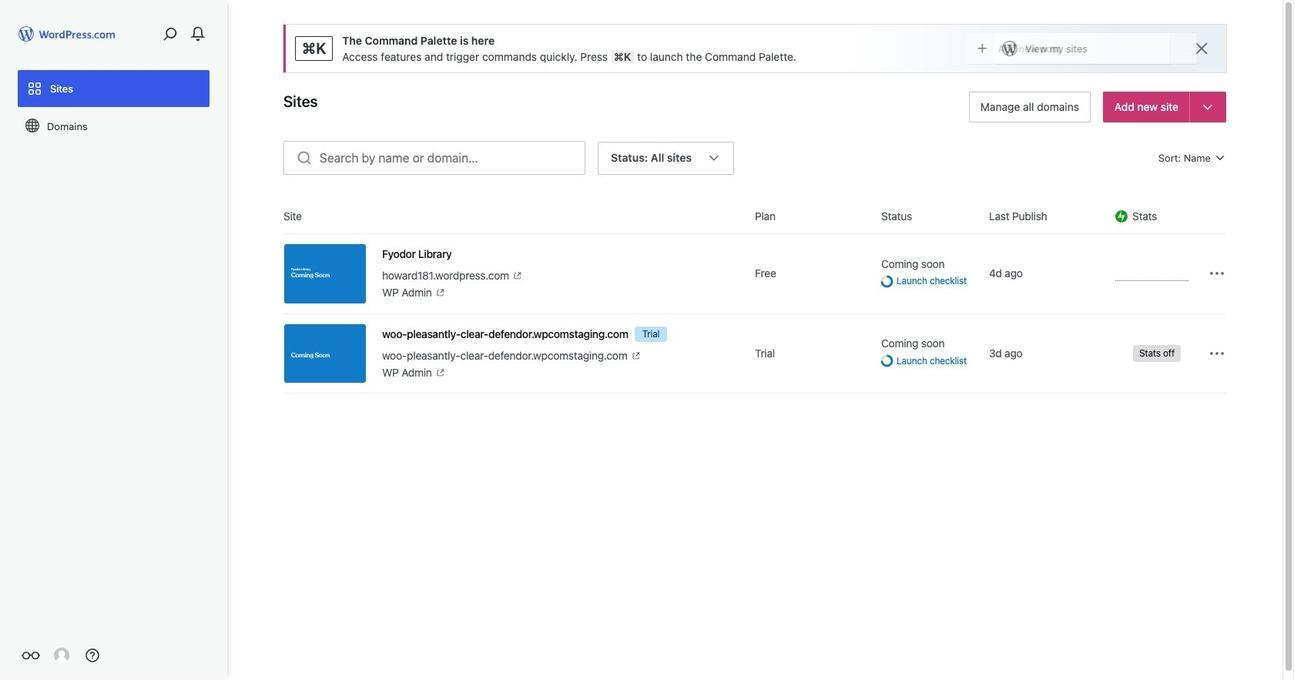 Task type: locate. For each thing, give the bounding box(es) containing it.
reader image
[[22, 647, 40, 665]]

visit wp admin image
[[435, 368, 446, 378]]

displaying all sites. element
[[611, 143, 692, 173]]

site actions image
[[1209, 265, 1227, 283]]

None search field
[[284, 141, 586, 175]]

visit wp admin image
[[435, 288, 446, 298]]

highest hourly views 0 image
[[1116, 272, 1189, 282]]



Task type: vqa. For each thing, say whether or not it's contained in the screenshot.
2nd IMG from the top of the page
no



Task type: describe. For each thing, give the bounding box(es) containing it.
Search search field
[[320, 142, 585, 174]]

dismiss image
[[1193, 39, 1212, 58]]

toggle menu image
[[1202, 100, 1216, 114]]

sorting by name. switch sorting mode image
[[1215, 152, 1227, 164]]

howard image
[[54, 648, 69, 664]]



